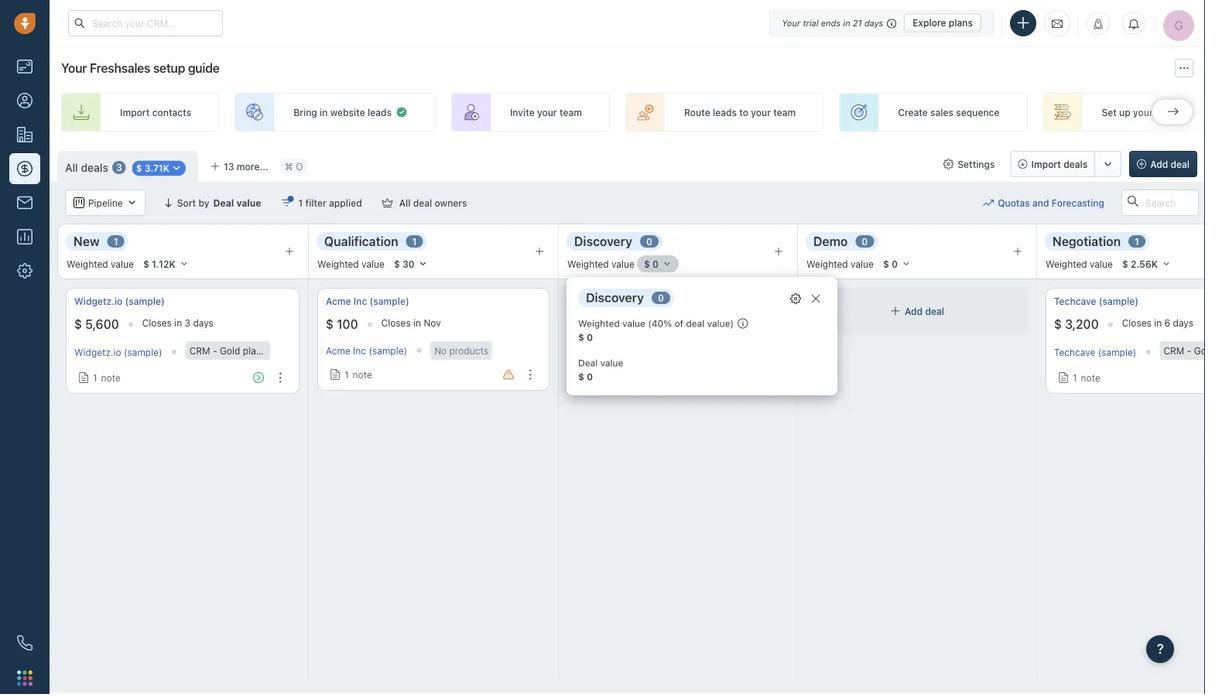 Task type: describe. For each thing, give the bounding box(es) containing it.
no products
[[435, 345, 489, 356]]

$ inside deal value $ 0
[[578, 372, 585, 383]]

contacts
[[152, 107, 191, 118]]

closes for $ 100
[[381, 318, 411, 329]]

import for import contacts
[[120, 107, 150, 118]]

sales inside set up your sales pipeli link
[[1156, 107, 1179, 118]]

invite your team
[[510, 107, 582, 118]]

1 down 100
[[345, 369, 349, 380]]

deal inside button
[[413, 197, 432, 208]]

- for $ 5,600
[[213, 345, 217, 356]]

applied
[[329, 197, 362, 208]]

(sample) down $ 2.56k at the top of the page
[[1099, 296, 1139, 307]]

closes for $ 5,600
[[142, 318, 172, 329]]

0 inside deal value $ 0
[[587, 372, 593, 383]]

value)
[[707, 318, 734, 329]]

pipeline
[[88, 197, 123, 208]]

add inside add deal button
[[1151, 159, 1169, 170]]

weighted inside discovery dialog
[[578, 318, 620, 329]]

$ 100
[[326, 317, 358, 332]]

- for $ 3,200
[[1188, 345, 1192, 356]]

ends
[[821, 18, 841, 28]]

100
[[337, 317, 358, 332]]

Search field
[[1122, 190, 1199, 216]]

2 acme inc (sample) link from the top
[[326, 345, 407, 356]]

owners
[[435, 197, 467, 208]]

crm for $ 5,600
[[189, 345, 210, 356]]

team inside "link"
[[774, 107, 796, 118]]

2 widgetz.io (sample) link from the top
[[74, 347, 162, 358]]

Search your CRM... text field
[[68, 10, 223, 36]]

in for $ 100
[[414, 318, 421, 329]]

note for $ 100
[[353, 369, 372, 380]]

your for your freshsales setup guide
[[61, 61, 87, 75]]

1 filter applied button
[[271, 190, 372, 216]]

settings button
[[936, 151, 1003, 177]]

days for $ 5,600
[[193, 318, 214, 329]]

quotas
[[998, 197, 1030, 208]]

quotas and forecasting
[[998, 197, 1105, 208]]

set up your sales pipeli
[[1102, 107, 1206, 118]]

set up your sales pipeli link
[[1043, 93, 1206, 132]]

weighted value for demo
[[807, 259, 874, 269]]

1 techcave (sample) link from the top
[[1055, 295, 1139, 308]]

container_wx8msf4aqz5i3rn1 image left pipeline
[[74, 197, 84, 208]]

2 horizontal spatial note
[[1081, 373, 1101, 383]]

add deal button
[[1130, 151, 1198, 177]]

route leads to your team
[[684, 107, 796, 118]]

1 down '$ 3,200'
[[1073, 373, 1078, 383]]

in for $ 5,600
[[174, 318, 182, 329]]

your trial ends in 21 days
[[782, 18, 884, 28]]

sales inside create sales sequence link
[[931, 107, 954, 118]]

negotiation
[[1053, 234, 1121, 249]]

1 leads from the left
[[368, 107, 392, 118]]

more...
[[237, 161, 268, 172]]

2 techcave (sample) link from the top
[[1055, 347, 1137, 358]]

add deal inside button
[[1151, 159, 1190, 170]]

weighted for negotiation
[[1046, 259, 1088, 269]]

import deals button
[[1011, 151, 1096, 177]]

weighted value for new
[[67, 259, 134, 269]]

13 more... button
[[202, 156, 277, 177]]

go
[[1195, 345, 1206, 356]]

2 techcave (sample) from the top
[[1055, 347, 1137, 358]]

all for deal
[[399, 197, 411, 208]]

weighted for demo
[[807, 259, 848, 269]]

monthly
[[264, 345, 299, 356]]

⌘
[[285, 161, 293, 172]]

new
[[74, 234, 100, 249]]

$ 2.56k
[[1123, 259, 1158, 269]]

container_wx8msf4aqz5i3rn1 image inside settings popup button
[[943, 159, 954, 170]]

2 horizontal spatial 1 note
[[1073, 373, 1101, 383]]

$ 0 for demo
[[883, 259, 898, 269]]

explore plans
[[913, 17, 973, 28]]

(sample) down closes in nov
[[369, 345, 407, 356]]

1 techcave from the top
[[1055, 296, 1097, 307]]

pipeli
[[1182, 107, 1206, 118]]

discovery inside dialog
[[586, 290, 644, 305]]

2 techcave from the top
[[1055, 347, 1096, 358]]

13
[[224, 161, 234, 172]]

bring in website leads
[[294, 107, 392, 118]]

discovery dialog
[[567, 277, 838, 396]]

closes for $ 3,200
[[1122, 318, 1152, 329]]

$ 0 button for discovery
[[637, 256, 679, 273]]

$ 30 button
[[387, 256, 435, 273]]

3.71k
[[145, 163, 170, 174]]

$ 3,200
[[1055, 317, 1099, 332]]

bring in website leads link
[[235, 93, 436, 132]]

1 up the $ 30 button
[[412, 236, 417, 247]]

closes in 6 days
[[1122, 318, 1194, 329]]

qualification
[[324, 234, 398, 249]]

3,200
[[1065, 317, 1099, 332]]

in for $ 3,200
[[1155, 318, 1162, 329]]

nov
[[424, 318, 441, 329]]

create sales sequence link
[[840, 93, 1028, 132]]

value inside deal value $ 0
[[601, 358, 624, 369]]

1 right new
[[114, 236, 118, 247]]

$ 2.56k button
[[1116, 256, 1179, 273]]

deal value $ 0
[[578, 358, 624, 383]]

all for deals
[[65, 161, 78, 174]]

forecasting
[[1052, 197, 1105, 208]]

closes in nov
[[381, 318, 441, 329]]

6
[[1165, 318, 1171, 329]]

container_wx8msf4aqz5i3rn1 image inside quotas and forecasting link
[[983, 197, 994, 208]]

pipeline button
[[65, 190, 146, 216]]

of
[[675, 318, 684, 329]]

by
[[199, 197, 209, 208]]

weighted value for discovery
[[568, 259, 635, 269]]

$ 1.12k button
[[136, 256, 196, 273]]

all deal owners
[[399, 197, 467, 208]]

in inside bring in website leads link
[[320, 107, 328, 118]]

no
[[435, 345, 447, 356]]

invite your team link
[[451, 93, 610, 132]]

settings
[[958, 159, 995, 170]]

sequence
[[956, 107, 1000, 118]]

sort by deal value
[[177, 197, 261, 208]]

freshsales
[[90, 61, 150, 75]]

1 team from the left
[[560, 107, 582, 118]]

deals for import
[[1064, 159, 1088, 170]]

(40%
[[648, 318, 672, 329]]

container_wx8msf4aqz5i3rn1 image right pipeline
[[127, 197, 138, 208]]

21
[[853, 18, 862, 28]]

1 inside button
[[299, 197, 303, 208]]

import deals
[[1032, 159, 1088, 170]]

in left 21
[[843, 18, 851, 28]]

$ 3.71k button
[[128, 159, 191, 177]]

import contacts
[[120, 107, 191, 118]]

$ 3.71k button
[[132, 161, 186, 176]]

weighted value (40% of deal value)
[[578, 318, 734, 329]]

3 for in
[[185, 318, 191, 329]]

1 filter applied
[[299, 197, 362, 208]]

(sample) up closes in nov
[[370, 296, 409, 307]]

filter
[[306, 197, 327, 208]]

1 widgetz.io (sample) link from the top
[[74, 295, 165, 308]]

bring
[[294, 107, 317, 118]]

website
[[330, 107, 365, 118]]

deal inside deal value $ 0
[[578, 358, 598, 369]]

freshworks switcher image
[[17, 671, 33, 686]]

phone element
[[9, 628, 40, 659]]



Task type: vqa. For each thing, say whether or not it's contained in the screenshot.
shade muted image on the right top of the page
no



Task type: locate. For each thing, give the bounding box(es) containing it.
1 vertical spatial inc
[[353, 345, 366, 356]]

(sample) down $ 100
[[302, 345, 341, 356]]

1 vertical spatial widgetz.io
[[74, 347, 121, 358]]

create sales sequence
[[898, 107, 1000, 118]]

gold
[[220, 345, 240, 356]]

widgetz.io
[[74, 296, 123, 307], [74, 347, 121, 358]]

3 your from the left
[[1134, 107, 1154, 118]]

1 - from the left
[[213, 345, 217, 356]]

techcave (sample) down 3,200
[[1055, 347, 1137, 358]]

0 vertical spatial deal
[[213, 197, 234, 208]]

1 vertical spatial acme inc (sample) link
[[326, 345, 407, 356]]

closes left nov
[[381, 318, 411, 329]]

deal inside button
[[1171, 159, 1190, 170]]

2 weighted value from the left
[[317, 259, 385, 269]]

(sample) down closes in 3 days
[[124, 347, 162, 358]]

acme inc (sample) link
[[326, 295, 409, 308], [326, 345, 407, 356]]

days for $ 3,200
[[1173, 318, 1194, 329]]

in down $ 1.12k button
[[174, 318, 182, 329]]

0 horizontal spatial -
[[213, 345, 217, 356]]

techcave up '$ 3,200'
[[1055, 296, 1097, 307]]

your left 'trial'
[[782, 18, 801, 28]]

and
[[1033, 197, 1050, 208]]

route leads to your team link
[[626, 93, 824, 132]]

acme inc (sample) link down 100
[[326, 345, 407, 356]]

3 right all deals link
[[116, 162, 122, 173]]

techcave (sample) up 3,200
[[1055, 296, 1139, 307]]

$ inside popup button
[[136, 163, 142, 174]]

1 horizontal spatial $ 0 button
[[876, 256, 918, 273]]

days right 21
[[865, 18, 884, 28]]

sales
[[931, 107, 954, 118], [1156, 107, 1179, 118]]

1 vertical spatial all
[[399, 197, 411, 208]]

trial
[[803, 18, 819, 28]]

2 leads from the left
[[713, 107, 737, 118]]

1 vertical spatial widgetz.io (sample)
[[74, 347, 162, 358]]

techcave (sample)
[[1055, 296, 1139, 307], [1055, 347, 1137, 358]]

(sample)
[[125, 296, 165, 307], [370, 296, 409, 307], [1099, 296, 1139, 307], [369, 345, 407, 356], [302, 345, 341, 356], [124, 347, 162, 358], [1098, 347, 1137, 358]]

1 horizontal spatial leads
[[713, 107, 737, 118]]

sort
[[177, 197, 196, 208]]

weighted for qualification
[[317, 259, 359, 269]]

import left the contacts
[[120, 107, 150, 118]]

1 horizontal spatial import
[[1032, 159, 1061, 170]]

2 sales from the left
[[1156, 107, 1179, 118]]

0 horizontal spatial add deal
[[666, 306, 705, 317]]

all up pipeline popup button
[[65, 161, 78, 174]]

0 horizontal spatial your
[[537, 107, 557, 118]]

in right bring
[[320, 107, 328, 118]]

2 widgetz.io from the top
[[74, 347, 121, 358]]

to
[[740, 107, 749, 118]]

container_wx8msf4aqz5i3rn1 image right 3.71k
[[171, 163, 182, 174]]

crm
[[189, 345, 210, 356], [1164, 345, 1185, 356]]

demo
[[814, 234, 848, 249]]

import for import deals
[[1032, 159, 1061, 170]]

team right to
[[774, 107, 796, 118]]

2 inc from the top
[[353, 345, 366, 356]]

days
[[865, 18, 884, 28], [193, 318, 214, 329], [1173, 318, 1194, 329]]

1 horizontal spatial team
[[774, 107, 796, 118]]

$ 0 button for demo
[[876, 256, 918, 273]]

2 horizontal spatial closes
[[1122, 318, 1152, 329]]

crm for $ 3,200
[[1164, 345, 1185, 356]]

1 vertical spatial techcave (sample)
[[1055, 347, 1137, 358]]

acme up $ 100
[[326, 296, 351, 307]]

your right the invite
[[537, 107, 557, 118]]

0 vertical spatial 3
[[116, 162, 122, 173]]

30
[[403, 259, 415, 269]]

1 vertical spatial your
[[61, 61, 87, 75]]

- left gold
[[213, 345, 217, 356]]

your
[[537, 107, 557, 118], [751, 107, 771, 118], [1134, 107, 1154, 118]]

1 vertical spatial acme inc (sample)
[[326, 345, 407, 356]]

widgetz.io (sample) link up 5,600
[[74, 295, 165, 308]]

note down 3,200
[[1081, 373, 1101, 383]]

1 vertical spatial techcave
[[1055, 347, 1096, 358]]

2 closes from the left
[[381, 318, 411, 329]]

note down 5,600
[[101, 373, 121, 383]]

1 widgetz.io (sample) from the top
[[74, 296, 165, 307]]

techcave (sample) link up 3,200
[[1055, 295, 1139, 308]]

add for demo
[[905, 306, 923, 317]]

0 vertical spatial acme inc (sample) link
[[326, 295, 409, 308]]

1 your from the left
[[537, 107, 557, 118]]

deals for all
[[81, 161, 108, 174]]

weighted for new
[[67, 259, 108, 269]]

up
[[1120, 107, 1131, 118]]

2 horizontal spatial add
[[1151, 159, 1169, 170]]

0 horizontal spatial 3
[[116, 162, 122, 173]]

route
[[684, 107, 711, 118]]

0 vertical spatial acme inc (sample)
[[326, 296, 409, 307]]

2 $ 0 button from the left
[[876, 256, 918, 273]]

inc
[[354, 296, 367, 307], [353, 345, 366, 356]]

weighted value for qualification
[[317, 259, 385, 269]]

guide
[[188, 61, 220, 75]]

in left nov
[[414, 318, 421, 329]]

0 horizontal spatial $ 0 button
[[637, 256, 679, 273]]

techcave (sample) link down 3,200
[[1055, 347, 1137, 358]]

widgetz.io (sample)
[[74, 296, 165, 307], [74, 347, 162, 358]]

import contacts link
[[61, 93, 219, 132]]

techcave (sample) link
[[1055, 295, 1139, 308], [1055, 347, 1137, 358]]

1 horizontal spatial your
[[751, 107, 771, 118]]

3
[[116, 162, 122, 173], [185, 318, 191, 329]]

phone image
[[17, 636, 33, 651]]

1 note down 3,200
[[1073, 373, 1101, 383]]

1 horizontal spatial sales
[[1156, 107, 1179, 118]]

1 vertical spatial 3
[[185, 318, 191, 329]]

add for discovery
[[666, 306, 684, 317]]

what's new image
[[1093, 19, 1104, 29]]

1 up $ 2.56k at the top of the page
[[1135, 236, 1140, 247]]

$ inside button
[[143, 259, 149, 269]]

2 horizontal spatial days
[[1173, 318, 1194, 329]]

all
[[65, 161, 78, 174], [399, 197, 411, 208]]

1 down $ 5,600 at the top of the page
[[93, 373, 97, 383]]

0 horizontal spatial team
[[560, 107, 582, 118]]

o
[[296, 161, 303, 172]]

0 vertical spatial all
[[65, 161, 78, 174]]

container_wx8msf4aqz5i3rn1 image left quotas
[[983, 197, 994, 208]]

0 vertical spatial import
[[120, 107, 150, 118]]

0 horizontal spatial deal
[[213, 197, 234, 208]]

0 vertical spatial discovery
[[575, 234, 633, 249]]

3 down $ 1.12k button
[[185, 318, 191, 329]]

sales left 'pipeli'
[[1156, 107, 1179, 118]]

(sample) up closes in 3 days
[[125, 296, 165, 307]]

deals up pipeline
[[81, 161, 108, 174]]

0 vertical spatial techcave
[[1055, 296, 1097, 307]]

invite
[[510, 107, 535, 118]]

1 horizontal spatial add
[[905, 306, 923, 317]]

all left owners
[[399, 197, 411, 208]]

weighted
[[67, 259, 108, 269], [317, 259, 359, 269], [568, 259, 609, 269], [807, 259, 848, 269], [1046, 259, 1088, 269], [578, 318, 620, 329]]

2 - from the left
[[1188, 345, 1192, 356]]

acme inc (sample) down 100
[[326, 345, 407, 356]]

1 widgetz.io from the top
[[74, 296, 123, 307]]

container_wx8msf4aqz5i3rn1 image right "value)"
[[738, 318, 749, 329]]

1 horizontal spatial all
[[399, 197, 411, 208]]

add deal
[[1151, 159, 1190, 170], [666, 306, 705, 317], [905, 306, 945, 317]]

your for your trial ends in 21 days
[[782, 18, 801, 28]]

1 horizontal spatial days
[[865, 18, 884, 28]]

$ 3.71k
[[136, 163, 170, 174]]

deals up forecasting
[[1064, 159, 1088, 170]]

import deals group
[[1011, 151, 1122, 177]]

setup
[[153, 61, 185, 75]]

(sample) down 3,200
[[1098, 347, 1137, 358]]

team right the invite
[[560, 107, 582, 118]]

0 horizontal spatial crm
[[189, 345, 210, 356]]

acme inc (sample) link up 100
[[326, 295, 409, 308]]

2 crm from the left
[[1164, 345, 1185, 356]]

your left the freshsales
[[61, 61, 87, 75]]

-
[[213, 345, 217, 356], [1188, 345, 1192, 356]]

techcave down '$ 3,200'
[[1055, 347, 1096, 358]]

techcave
[[1055, 296, 1097, 307], [1055, 347, 1096, 358]]

sales right create
[[931, 107, 954, 118]]

widgetz.io down $ 5,600 at the top of the page
[[74, 347, 121, 358]]

container_wx8msf4aqz5i3rn1 image
[[171, 163, 182, 174], [74, 197, 84, 208], [127, 197, 138, 208], [382, 197, 393, 208], [983, 197, 994, 208], [738, 318, 749, 329]]

0 horizontal spatial your
[[61, 61, 87, 75]]

0 vertical spatial acme
[[326, 296, 351, 307]]

0 horizontal spatial closes
[[142, 318, 172, 329]]

1 acme from the top
[[326, 296, 351, 307]]

container_wx8msf4aqz5i3rn1 image right applied
[[382, 197, 393, 208]]

your
[[782, 18, 801, 28], [61, 61, 87, 75]]

1 $ 0 button from the left
[[637, 256, 679, 273]]

$ 5,600
[[74, 317, 119, 332]]

import
[[120, 107, 150, 118], [1032, 159, 1061, 170]]

acme
[[326, 296, 351, 307], [326, 345, 351, 356]]

deals
[[1064, 159, 1088, 170], [81, 161, 108, 174]]

discovery
[[575, 234, 633, 249], [586, 290, 644, 305]]

1 note for $ 100
[[345, 369, 372, 380]]

closes right 5,600
[[142, 318, 172, 329]]

1 horizontal spatial note
[[353, 369, 372, 380]]

1 crm from the left
[[189, 345, 210, 356]]

your right to
[[751, 107, 771, 118]]

1 vertical spatial deal
[[578, 358, 598, 369]]

leads inside "link"
[[713, 107, 737, 118]]

2 horizontal spatial $ 0
[[883, 259, 898, 269]]

0 vertical spatial widgetz.io
[[74, 296, 123, 307]]

0
[[647, 236, 653, 247], [862, 236, 868, 247], [653, 259, 659, 269], [892, 259, 898, 269], [658, 293, 664, 303], [587, 332, 593, 343], [587, 372, 593, 383]]

3 for deals
[[116, 162, 122, 173]]

1 left filter on the top left of the page
[[299, 197, 303, 208]]

plans
[[949, 17, 973, 28]]

0 horizontal spatial $ 0
[[578, 332, 593, 343]]

crm left go at the right
[[1164, 345, 1185, 356]]

$ 0 button
[[637, 256, 679, 273], [876, 256, 918, 273]]

crm - gold plan monthly (sample)
[[189, 345, 341, 356]]

0 horizontal spatial import
[[120, 107, 150, 118]]

leads left to
[[713, 107, 737, 118]]

2 acme from the top
[[326, 345, 351, 356]]

1 note down 100
[[345, 369, 372, 380]]

1 inc from the top
[[354, 296, 367, 307]]

1 closes from the left
[[142, 318, 172, 329]]

0 vertical spatial techcave (sample) link
[[1055, 295, 1139, 308]]

2 acme inc (sample) from the top
[[326, 345, 407, 356]]

1 acme inc (sample) link from the top
[[326, 295, 409, 308]]

add deal for discovery
[[666, 306, 705, 317]]

note for $ 5,600
[[101, 373, 121, 383]]

explore plans link
[[905, 14, 982, 32]]

1 horizontal spatial 1 note
[[345, 369, 372, 380]]

1 note
[[345, 369, 372, 380], [93, 373, 121, 383], [1073, 373, 1101, 383]]

0 horizontal spatial note
[[101, 373, 121, 383]]

inc down 100
[[353, 345, 366, 356]]

3 weighted value from the left
[[568, 259, 635, 269]]

widgetz.io (sample) link down 5,600
[[74, 347, 162, 358]]

1 acme inc (sample) from the top
[[326, 296, 409, 307]]

widgetz.io (sample) up 5,600
[[74, 296, 165, 307]]

1 note down 5,600
[[93, 373, 121, 383]]

quotas and forecasting link
[[983, 190, 1120, 216]]

import up quotas and forecasting
[[1032, 159, 1061, 170]]

leads right website on the left of the page
[[368, 107, 392, 118]]

3 inside all deals 3
[[116, 162, 122, 173]]

4 weighted value from the left
[[807, 259, 874, 269]]

your inside "link"
[[751, 107, 771, 118]]

1 vertical spatial widgetz.io (sample) link
[[74, 347, 162, 358]]

⌘ o
[[285, 161, 303, 172]]

2 horizontal spatial add deal
[[1151, 159, 1190, 170]]

closes left 6
[[1122, 318, 1152, 329]]

0 horizontal spatial 1 note
[[93, 373, 121, 383]]

1 horizontal spatial crm
[[1164, 345, 1185, 356]]

0 horizontal spatial leads
[[368, 107, 392, 118]]

5 weighted value from the left
[[1046, 259, 1113, 269]]

import inside button
[[1032, 159, 1061, 170]]

explore
[[913, 17, 947, 28]]

your freshsales setup guide
[[61, 61, 220, 75]]

add deal for demo
[[905, 306, 945, 317]]

2 horizontal spatial your
[[1134, 107, 1154, 118]]

1 horizontal spatial deals
[[1064, 159, 1088, 170]]

crm left gold
[[189, 345, 210, 356]]

1 weighted value from the left
[[67, 259, 134, 269]]

2 widgetz.io (sample) from the top
[[74, 347, 162, 358]]

note down 100
[[353, 369, 372, 380]]

container_wx8msf4aqz5i3rn1 image
[[396, 106, 408, 118], [943, 159, 954, 170], [281, 197, 292, 208], [791, 293, 801, 304], [811, 293, 822, 304], [651, 306, 662, 317], [891, 306, 901, 317], [330, 369, 341, 380], [78, 373, 89, 383], [1058, 373, 1069, 383]]

1 vertical spatial discovery
[[586, 290, 644, 305]]

0 vertical spatial widgetz.io (sample) link
[[74, 295, 165, 308]]

container_wx8msf4aqz5i3rn1 image inside the 1 filter applied button
[[281, 197, 292, 208]]

container_wx8msf4aqz5i3rn1 image inside all deal owners button
[[382, 197, 393, 208]]

- left go at the right
[[1188, 345, 1192, 356]]

0 vertical spatial techcave (sample)
[[1055, 296, 1139, 307]]

0 horizontal spatial days
[[193, 318, 214, 329]]

send email image
[[1052, 17, 1063, 30]]

widgetz.io (sample) down 5,600
[[74, 347, 162, 358]]

0 horizontal spatial sales
[[931, 107, 954, 118]]

0 vertical spatial inc
[[354, 296, 367, 307]]

1 vertical spatial acme
[[326, 345, 351, 356]]

in left 6
[[1155, 318, 1162, 329]]

5,600
[[85, 317, 119, 332]]

1 techcave (sample) from the top
[[1055, 296, 1139, 307]]

weighted for discovery
[[568, 259, 609, 269]]

1 note for $ 5,600
[[93, 373, 121, 383]]

0 vertical spatial widgetz.io (sample)
[[74, 296, 165, 307]]

$ 1.12k
[[143, 259, 176, 269]]

widgetz.io up $ 5,600 at the top of the page
[[74, 296, 123, 307]]

0 vertical spatial your
[[782, 18, 801, 28]]

1 horizontal spatial closes
[[381, 318, 411, 329]]

1 horizontal spatial your
[[782, 18, 801, 28]]

1 vertical spatial import
[[1032, 159, 1061, 170]]

3 closes from the left
[[1122, 318, 1152, 329]]

acme down $ 100
[[326, 345, 351, 356]]

all inside button
[[399, 197, 411, 208]]

$ 30
[[394, 259, 415, 269]]

2 your from the left
[[751, 107, 771, 118]]

acme inc (sample) up 100
[[326, 296, 409, 307]]

1 horizontal spatial -
[[1188, 345, 1192, 356]]

1 horizontal spatial deal
[[578, 358, 598, 369]]

all deals link
[[65, 160, 108, 175]]

0 horizontal spatial deals
[[81, 161, 108, 174]]

13 more...
[[224, 161, 268, 172]]

days up crm - gold plan monthly (sample)
[[193, 318, 214, 329]]

1 horizontal spatial $ 0
[[644, 259, 659, 269]]

0 horizontal spatial all
[[65, 161, 78, 174]]

inc up 100
[[354, 296, 367, 307]]

deals inside button
[[1064, 159, 1088, 170]]

container_wx8msf4aqz5i3rn1 image inside discovery dialog
[[738, 318, 749, 329]]

2.56k
[[1131, 259, 1158, 269]]

closes in 3 days
[[142, 318, 214, 329]]

1 horizontal spatial 3
[[185, 318, 191, 329]]

1 horizontal spatial add deal
[[905, 306, 945, 317]]

0 horizontal spatial add
[[666, 306, 684, 317]]

1 sales from the left
[[931, 107, 954, 118]]

2 team from the left
[[774, 107, 796, 118]]

plan
[[243, 345, 262, 356]]

container_wx8msf4aqz5i3rn1 image inside $ 3.71k button
[[171, 163, 182, 174]]

note
[[353, 369, 372, 380], [101, 373, 121, 383], [1081, 373, 1101, 383]]

days right 6
[[1173, 318, 1194, 329]]

container_wx8msf4aqz5i3rn1 image inside bring in website leads link
[[396, 106, 408, 118]]

closes
[[142, 318, 172, 329], [381, 318, 411, 329], [1122, 318, 1152, 329]]

your right up
[[1134, 107, 1154, 118]]

set
[[1102, 107, 1117, 118]]

add
[[1151, 159, 1169, 170], [666, 306, 684, 317], [905, 306, 923, 317]]

create
[[898, 107, 928, 118]]

weighted value for negotiation
[[1046, 259, 1113, 269]]

$ 0 for discovery
[[644, 259, 659, 269]]

deal
[[1171, 159, 1190, 170], [413, 197, 432, 208], [686, 306, 705, 317], [926, 306, 945, 317], [686, 318, 705, 329]]

deal inside discovery dialog
[[686, 318, 705, 329]]

$ 0 inside discovery dialog
[[578, 332, 593, 343]]

1 vertical spatial techcave (sample) link
[[1055, 347, 1137, 358]]



